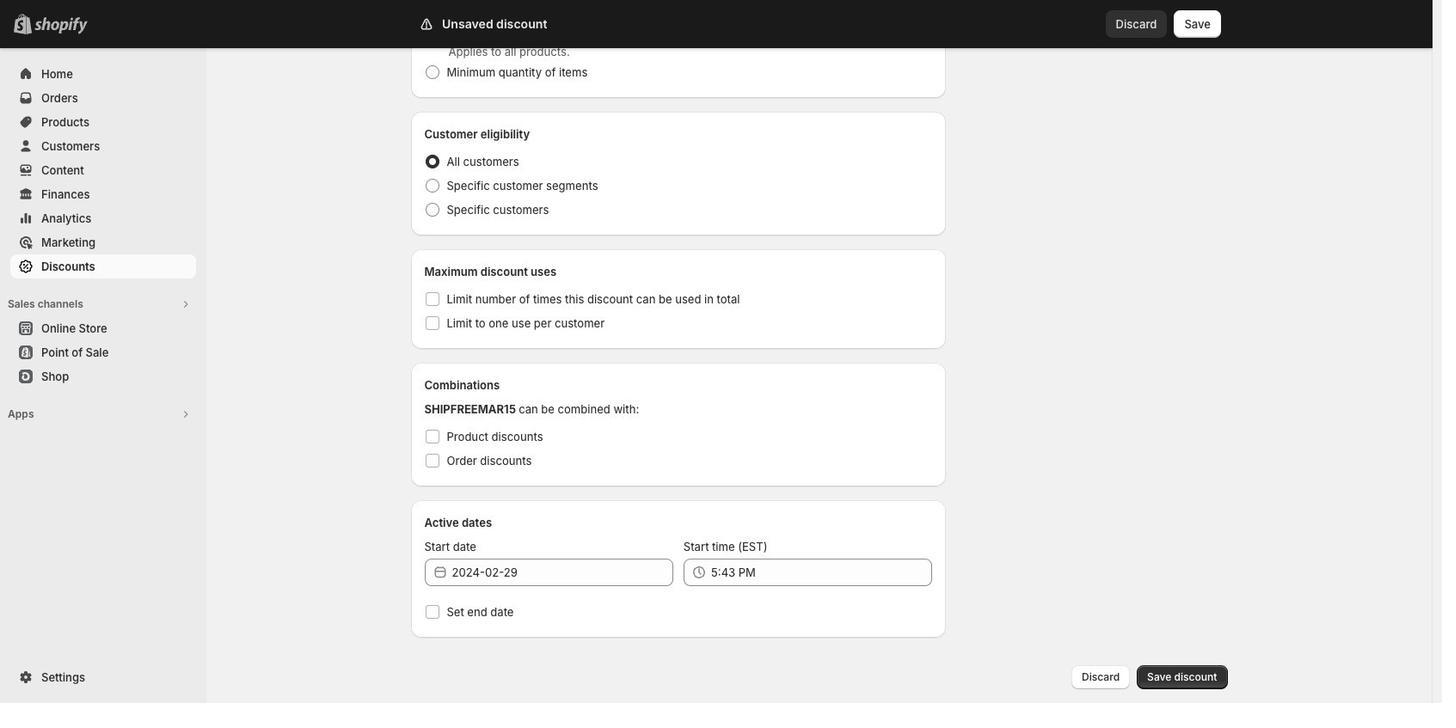 Task type: vqa. For each thing, say whether or not it's contained in the screenshot.
the than
no



Task type: locate. For each thing, give the bounding box(es) containing it.
shopify image
[[34, 17, 88, 34]]



Task type: describe. For each thing, give the bounding box(es) containing it.
Enter time text field
[[711, 559, 932, 586]]

YYYY-MM-DD text field
[[452, 559, 673, 586]]



